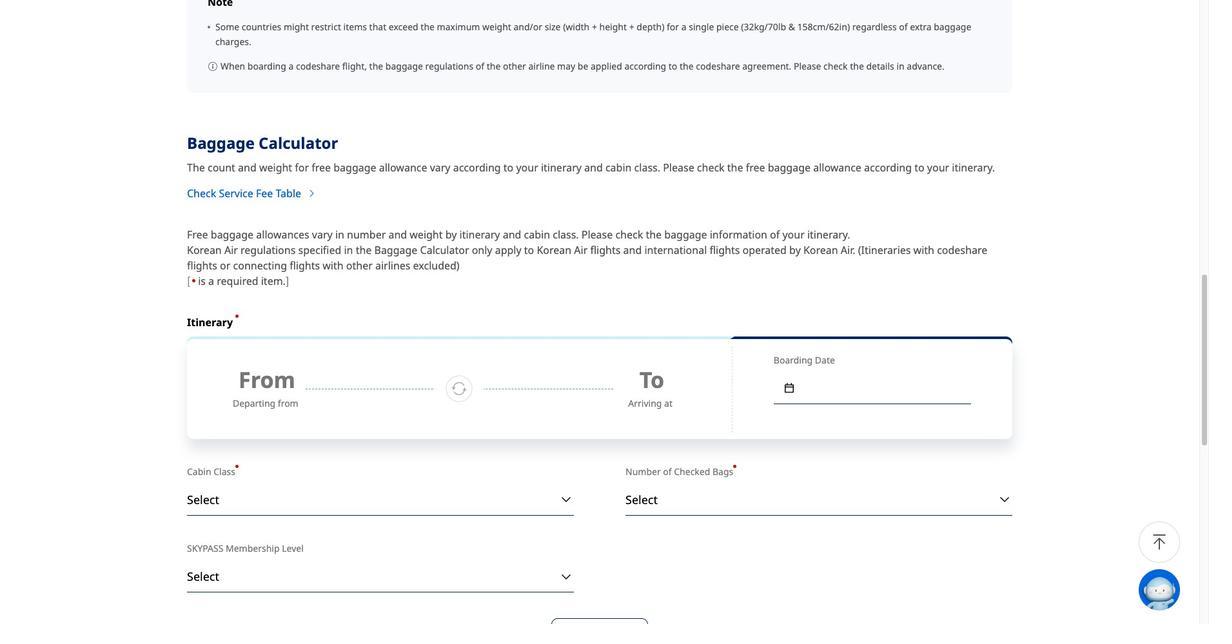 Task type: describe. For each thing, give the bounding box(es) containing it.
height
[[600, 21, 627, 33]]

cabin inside free baggage allowances vary in number and weight by itinerary and cabin class. please check the baggage information of your itinerary. korean air regulations specified in the baggage calculator only apply to korean air flights and international flights operated by korean air. (itineraries with codeshare flights or connecting flights with other airlines excluded)
[[524, 228, 550, 242]]

0 horizontal spatial codeshare
[[296, 60, 340, 72]]

the count and weight for free baggage allowance vary according to your itinerary and cabin class. please check the free baggage allowance according to your itinerary.
[[187, 161, 996, 175]]

single
[[689, 21, 714, 33]]

flight,
[[343, 60, 367, 72]]

bags
[[713, 466, 734, 478]]

check
[[187, 186, 216, 201]]

only
[[472, 243, 493, 257]]

w
[[1203, 584, 1210, 596]]

0 vertical spatial itinerary.
[[953, 161, 996, 175]]

countries
[[242, 21, 282, 33]]

0 vertical spatial itinerary
[[541, 161, 582, 175]]

check service fee table
[[187, 186, 304, 201]]

2 horizontal spatial check
[[824, 60, 848, 72]]

of right number on the right of the page
[[663, 466, 672, 478]]

item.
[[261, 274, 286, 288]]

to
[[640, 365, 665, 395]]

international
[[645, 243, 707, 257]]

1 horizontal spatial codeshare
[[696, 60, 740, 72]]

0 vertical spatial in
[[897, 60, 905, 72]]

information
[[710, 228, 768, 242]]

specified
[[298, 243, 342, 257]]

that
[[369, 21, 387, 33]]

airlines
[[375, 259, 411, 273]]

0 vertical spatial cabin
[[606, 161, 632, 175]]

checked
[[674, 466, 711, 478]]

1 vertical spatial a
[[289, 60, 294, 72]]

for inside some countries might restrict items that exceed the maximum weight and/or size (width + height + depth) for a single piece (32kg/70lb & 158cm/62in) regardless of extra baggage charges.
[[667, 21, 679, 33]]

arriving
[[629, 397, 662, 410]]

the
[[187, 161, 205, 175]]

cabin
[[187, 466, 211, 478]]

check inside free baggage allowances vary in number and weight by itinerary and cabin class. please check the baggage information of your itinerary. korean air regulations specified in the baggage calculator only apply to korean air flights and international flights operated by korean air. (itineraries with codeshare flights or connecting flights with other airlines excluded)
[[616, 228, 643, 242]]

to arriving at
[[626, 365, 673, 410]]

to inside free baggage allowances vary in number and weight by itinerary and cabin class. please check the baggage information of your itinerary. korean air regulations specified in the baggage calculator only apply to korean air flights and international flights operated by korean air. (itineraries with codeshare flights or connecting flights with other airlines excluded)
[[524, 243, 534, 257]]

boarding date
[[774, 354, 835, 366]]

applied
[[591, 60, 622, 72]]

1 vertical spatial weight
[[259, 161, 292, 175]]

&
[[789, 21, 795, 33]]

air.
[[841, 243, 856, 257]]

158cm/62in)
[[798, 21, 850, 33]]

number of checked bags
[[626, 466, 734, 478]]

(width
[[563, 21, 590, 33]]

when
[[221, 60, 245, 72]]

1 vertical spatial by
[[790, 243, 801, 257]]

2 + from the left
[[630, 21, 635, 33]]

size
[[545, 21, 561, 33]]

2 horizontal spatial your
[[928, 161, 950, 175]]

membership
[[226, 543, 280, 555]]

free
[[187, 228, 208, 242]]

baggage inside some countries might restrict items that exceed the maximum weight and/or size (width + height + depth) for a single piece (32kg/70lb & 158cm/62in) regardless of extra baggage charges.
[[934, 21, 972, 33]]

chat
[[1181, 584, 1200, 596]]

number
[[626, 466, 661, 478]]

1 vertical spatial in
[[335, 228, 344, 242]]

skypass
[[187, 543, 223, 555]]

0 horizontal spatial with
[[323, 259, 344, 273]]

vary inside free baggage allowances vary in number and weight by itinerary and cabin class. please check the baggage information of your itinerary. korean air regulations specified in the baggage calculator only apply to korean air flights and international flights operated by korean air. (itineraries with codeshare flights or connecting flights with other airlines excluded)
[[312, 228, 333, 242]]

allowances
[[256, 228, 310, 242]]

1 korean from the left
[[187, 243, 222, 257]]

be
[[578, 60, 589, 72]]

1 horizontal spatial please
[[663, 161, 695, 175]]

count
[[208, 161, 235, 175]]

free baggage allowances vary in number and weight by itinerary and cabin class. please check the baggage information of your itinerary. korean air regulations specified in the baggage calculator only apply to korean air flights and international flights operated by korean air. (itineraries with codeshare flights or connecting flights with other airlines excluded)
[[187, 228, 988, 273]]

check service fee table link
[[187, 186, 317, 201]]

regardless
[[853, 21, 897, 33]]

table
[[276, 186, 301, 201]]

2 horizontal spatial according
[[865, 161, 912, 175]]

some countries might restrict items that exceed the maximum weight and/or size (width + height + depth) for a single piece (32kg/70lb & 158cm/62in) regardless of extra baggage charges.
[[215, 21, 972, 47]]

of inside free baggage allowances vary in number and weight by itinerary and cabin class. please check the baggage information of your itinerary. korean air regulations specified in the baggage calculator only apply to korean air flights and international flights operated by korean air. (itineraries with codeshare flights or connecting flights with other airlines excluded)
[[770, 228, 780, 242]]

your inside free baggage allowances vary in number and weight by itinerary and cabin class. please check the baggage information of your itinerary. korean air regulations specified in the baggage calculator only apply to korean air flights and international flights operated by korean air. (itineraries with codeshare flights or connecting flights with other airlines excluded)
[[783, 228, 805, 242]]

0 vertical spatial with
[[914, 243, 935, 257]]

1 horizontal spatial according
[[625, 60, 667, 72]]

itinerary
[[187, 315, 236, 330]]

number
[[347, 228, 386, 242]]

from departing from
[[231, 365, 299, 410]]

or
[[220, 259, 231, 273]]

might
[[284, 21, 309, 33]]

level
[[282, 543, 304, 555]]

0 horizontal spatial for
[[295, 161, 309, 175]]

depth)
[[637, 21, 665, 33]]



Task type: vqa. For each thing, say whether or not it's contained in the screenshot.
top itinerary
yes



Task type: locate. For each thing, give the bounding box(es) containing it.
itinerary.
[[953, 161, 996, 175], [808, 228, 851, 242]]

excluded)
[[413, 259, 460, 273]]

1 horizontal spatial weight
[[410, 228, 443, 242]]

calculator
[[259, 132, 338, 153], [420, 243, 469, 257]]

to
[[669, 60, 678, 72], [504, 161, 514, 175], [915, 161, 925, 175], [524, 243, 534, 257]]

0 horizontal spatial your
[[516, 161, 539, 175]]

details
[[867, 60, 895, 72]]

the inside some countries might restrict items that exceed the maximum weight and/or size (width + height + depth) for a single piece (32kg/70lb & 158cm/62in) regardless of extra baggage charges.
[[421, 21, 435, 33]]

1 air from the left
[[224, 243, 238, 257]]

1 horizontal spatial by
[[790, 243, 801, 257]]

in
[[897, 60, 905, 72], [335, 228, 344, 242], [344, 243, 353, 257]]

allowance
[[379, 161, 427, 175], [814, 161, 862, 175]]

2 vertical spatial a
[[208, 274, 214, 288]]

itinerary. inside free baggage allowances vary in number and weight by itinerary and cabin class. please check the baggage information of your itinerary. korean air regulations specified in the baggage calculator only apply to korean air flights and international flights operated by korean air. (itineraries with codeshare flights or connecting flights with other airlines excluded)
[[808, 228, 851, 242]]

chat w link
[[1139, 570, 1210, 611]]

weight inside some countries might restrict items that exceed the maximum weight and/or size (width + height + depth) for a single piece (32kg/70lb & 158cm/62in) regardless of extra baggage charges.
[[483, 21, 512, 33]]

1 vertical spatial with
[[323, 259, 344, 273]]

1 horizontal spatial vary
[[430, 161, 451, 175]]

1 horizontal spatial with
[[914, 243, 935, 257]]

0 horizontal spatial korean
[[187, 243, 222, 257]]

for right depth)
[[667, 21, 679, 33]]

1 vertical spatial itinerary.
[[808, 228, 851, 242]]

is
[[198, 274, 206, 288]]

fee
[[256, 186, 273, 201]]

0 horizontal spatial please
[[582, 228, 613, 242]]

2 horizontal spatial codeshare
[[938, 243, 988, 257]]

1 horizontal spatial other
[[503, 60, 526, 72]]

connecting
[[233, 259, 287, 273]]

0 horizontal spatial baggage
[[187, 132, 255, 153]]

in right details
[[897, 60, 905, 72]]

weight up excluded)
[[410, 228, 443, 242]]

1 vertical spatial regulations
[[241, 243, 296, 257]]

baggage inside free baggage allowances vary in number and weight by itinerary and cabin class. please check the baggage information of your itinerary. korean air regulations specified in the baggage calculator only apply to korean air flights and international flights operated by korean air. (itineraries with codeshare flights or connecting flights with other airlines excluded)
[[375, 243, 418, 257]]

1 horizontal spatial baggage
[[375, 243, 418, 257]]

skypass membership level
[[187, 543, 304, 555]]

2 horizontal spatial a
[[682, 21, 687, 33]]

0 vertical spatial other
[[503, 60, 526, 72]]

baggage calculator
[[187, 132, 338, 153]]

of inside some countries might restrict items that exceed the maximum weight and/or size (width + height + depth) for a single piece (32kg/70lb & 158cm/62in) regardless of extra baggage charges.
[[900, 21, 908, 33]]

1 horizontal spatial +
[[630, 21, 635, 33]]

regulations up connecting
[[241, 243, 296, 257]]

0 vertical spatial by
[[446, 228, 457, 242]]

other inside free baggage allowances vary in number and weight by itinerary and cabin class. please check the baggage information of your itinerary. korean air regulations specified in the baggage calculator only apply to korean air flights and international flights operated by korean air. (itineraries with codeshare flights or connecting flights with other airlines excluded)
[[346, 259, 373, 273]]

0 horizontal spatial a
[[208, 274, 214, 288]]

0 horizontal spatial allowance
[[379, 161, 427, 175]]

of
[[900, 21, 908, 33], [476, 60, 485, 72], [770, 228, 780, 242], [663, 466, 672, 478]]

korean right apply
[[537, 243, 572, 257]]

2 free from the left
[[746, 161, 766, 175]]

0 horizontal spatial class.
[[553, 228, 579, 242]]

may
[[558, 60, 576, 72]]

agreement.
[[743, 60, 792, 72]]

1 horizontal spatial your
[[783, 228, 805, 242]]

calculator inside free baggage allowances vary in number and weight by itinerary and cabin class. please check the baggage information of your itinerary. korean air regulations specified in the baggage calculator only apply to korean air flights and international flights operated by korean air. (itineraries with codeshare flights or connecting flights with other airlines excluded)
[[420, 243, 469, 257]]

calculator up 'table'
[[259, 132, 338, 153]]

is a required item.
[[195, 274, 286, 288]]

2 vertical spatial please
[[582, 228, 613, 242]]

1 horizontal spatial a
[[289, 60, 294, 72]]

0 horizontal spatial calculator
[[259, 132, 338, 153]]

0 horizontal spatial +
[[592, 21, 597, 33]]

1 horizontal spatial itinerary.
[[953, 161, 996, 175]]

+ right height
[[630, 21, 635, 33]]

1 free from the left
[[312, 161, 331, 175]]

other left 'airline' on the left of the page
[[503, 60, 526, 72]]

2 horizontal spatial korean
[[804, 243, 839, 257]]

korean
[[187, 243, 222, 257], [537, 243, 572, 257], [804, 243, 839, 257]]

check
[[824, 60, 848, 72], [697, 161, 725, 175], [616, 228, 643, 242]]

0 horizontal spatial cabin
[[524, 228, 550, 242]]

itinerary inside free baggage allowances vary in number and weight by itinerary and cabin class. please check the baggage information of your itinerary. korean air regulations specified in the baggage calculator only apply to korean air flights and international flights operated by korean air. (itineraries with codeshare flights or connecting flights with other airlines excluded)
[[460, 228, 500, 242]]

exceed
[[389, 21, 419, 33]]

by right operated on the top right of the page
[[790, 243, 801, 257]]

0 vertical spatial baggage
[[187, 132, 255, 153]]

1 vertical spatial baggage
[[375, 243, 418, 257]]

1 horizontal spatial class.
[[635, 161, 661, 175]]

boarding
[[774, 354, 813, 366]]

piece
[[717, 21, 739, 33]]

restrict
[[311, 21, 341, 33]]

2 vertical spatial in
[[344, 243, 353, 257]]

0 horizontal spatial by
[[446, 228, 457, 242]]

2 horizontal spatial please
[[794, 60, 822, 72]]

vary
[[430, 161, 451, 175], [312, 228, 333, 242]]

1 vertical spatial vary
[[312, 228, 333, 242]]

other down number
[[346, 259, 373, 273]]

and/or
[[514, 21, 543, 33]]

by
[[446, 228, 457, 242], [790, 243, 801, 257]]

advance.
[[907, 60, 945, 72]]

1 horizontal spatial allowance
[[814, 161, 862, 175]]

weight left and/or
[[483, 21, 512, 33]]

air
[[224, 243, 238, 257], [574, 243, 588, 257]]

maximum
[[437, 21, 480, 33]]

class.
[[635, 161, 661, 175], [553, 228, 579, 242]]

by up excluded)
[[446, 228, 457, 242]]

1 horizontal spatial korean
[[537, 243, 572, 257]]

class. inside free baggage allowances vary in number and weight by itinerary and cabin class. please check the baggage information of your itinerary. korean air regulations specified in the baggage calculator only apply to korean air flights and international flights operated by korean air. (itineraries with codeshare flights or connecting flights with other airlines excluded)
[[553, 228, 579, 242]]

regulations down maximum
[[426, 60, 474, 72]]

chat w
[[1181, 584, 1210, 596]]

0 vertical spatial class.
[[635, 161, 661, 175]]

from
[[278, 397, 299, 410]]

your
[[516, 161, 539, 175], [928, 161, 950, 175], [783, 228, 805, 242]]

itinerary
[[541, 161, 582, 175], [460, 228, 500, 242]]

0 horizontal spatial check
[[616, 228, 643, 242]]

0 vertical spatial vary
[[430, 161, 451, 175]]

2 air from the left
[[574, 243, 588, 257]]

please inside free baggage allowances vary in number and weight by itinerary and cabin class. please check the baggage information of your itinerary. korean air regulations specified in the baggage calculator only apply to korean air flights and international flights operated by korean air. (itineraries with codeshare flights or connecting flights with other airlines excluded)
[[582, 228, 613, 242]]

0 vertical spatial weight
[[483, 21, 512, 33]]

the
[[421, 21, 435, 33], [369, 60, 383, 72], [487, 60, 501, 72], [680, 60, 694, 72], [850, 60, 864, 72], [728, 161, 744, 175], [646, 228, 662, 242], [356, 243, 372, 257]]

extra
[[910, 21, 932, 33]]

airline
[[529, 60, 555, 72]]

0 vertical spatial regulations
[[426, 60, 474, 72]]

departing
[[233, 397, 276, 410]]

flights
[[591, 243, 621, 257], [710, 243, 740, 257], [187, 259, 217, 273], [290, 259, 320, 273]]

1 vertical spatial class.
[[553, 228, 579, 242]]

1 vertical spatial itinerary
[[460, 228, 500, 242]]

1 vertical spatial other
[[346, 259, 373, 273]]

regulations inside free baggage allowances vary in number and weight by itinerary and cabin class. please check the baggage information of your itinerary. korean air regulations specified in the baggage calculator only apply to korean air flights and international flights operated by korean air. (itineraries with codeshare flights or connecting flights with other airlines excluded)
[[241, 243, 296, 257]]

a inside some countries might restrict items that exceed the maximum weight and/or size (width + height + depth) for a single piece (32kg/70lb & 158cm/62in) regardless of extra baggage charges.
[[682, 21, 687, 33]]

charges.
[[215, 35, 252, 47]]

free
[[312, 161, 331, 175], [746, 161, 766, 175]]

+ right (width
[[592, 21, 597, 33]]

a right is
[[208, 274, 214, 288]]

regulations
[[426, 60, 474, 72], [241, 243, 296, 257]]

with down specified
[[323, 259, 344, 273]]

weight down baggage calculator
[[259, 161, 292, 175]]

baggage
[[934, 21, 972, 33], [386, 60, 423, 72], [334, 161, 377, 175], [768, 161, 811, 175], [211, 228, 254, 242], [665, 228, 708, 242]]

1 vertical spatial cabin
[[524, 228, 550, 242]]

please
[[794, 60, 822, 72], [663, 161, 695, 175], [582, 228, 613, 242]]

(itineraries
[[859, 243, 911, 257]]

baggage up the count
[[187, 132, 255, 153]]

of up operated on the top right of the page
[[770, 228, 780, 242]]

when boarding a codeshare flight, the baggage regulations of the other airline may be applied according to the codeshare agreement. please check the details in advance.
[[221, 60, 945, 72]]

cabin
[[606, 161, 632, 175], [524, 228, 550, 242]]

1 + from the left
[[592, 21, 597, 33]]

0 horizontal spatial free
[[312, 161, 331, 175]]

some
[[215, 21, 239, 33]]

boarding
[[248, 60, 286, 72]]

korean left air.
[[804, 243, 839, 257]]

weight inside free baggage allowances vary in number and weight by itinerary and cabin class. please check the baggage information of your itinerary. korean air regulations specified in the baggage calculator only apply to korean air flights and international flights operated by korean air. (itineraries with codeshare flights or connecting flights with other airlines excluded)
[[410, 228, 443, 242]]

weight
[[483, 21, 512, 33], [259, 161, 292, 175], [410, 228, 443, 242]]

1 vertical spatial calculator
[[420, 243, 469, 257]]

0 vertical spatial for
[[667, 21, 679, 33]]

date
[[815, 354, 835, 366]]

(32kg/70lb
[[742, 21, 787, 33]]

with right (itineraries
[[914, 243, 935, 257]]

0 horizontal spatial regulations
[[241, 243, 296, 257]]

2 vertical spatial weight
[[410, 228, 443, 242]]

1 allowance from the left
[[379, 161, 427, 175]]

baggage up airlines
[[375, 243, 418, 257]]

0 vertical spatial please
[[794, 60, 822, 72]]

0 vertical spatial a
[[682, 21, 687, 33]]

1 horizontal spatial for
[[667, 21, 679, 33]]

for
[[667, 21, 679, 33], [295, 161, 309, 175]]

according
[[625, 60, 667, 72], [453, 161, 501, 175], [865, 161, 912, 175]]

0 horizontal spatial according
[[453, 161, 501, 175]]

2 horizontal spatial weight
[[483, 21, 512, 33]]

korean down free
[[187, 243, 222, 257]]

1 horizontal spatial calculator
[[420, 243, 469, 257]]

1 vertical spatial for
[[295, 161, 309, 175]]

3 korean from the left
[[804, 243, 839, 257]]

service
[[219, 186, 253, 201]]

class
[[214, 466, 235, 478]]

0 vertical spatial calculator
[[259, 132, 338, 153]]

codeshare inside free baggage allowances vary in number and weight by itinerary and cabin class. please check the baggage information of your itinerary. korean air regulations specified in the baggage calculator only apply to korean air flights and international flights operated by korean air. (itineraries with codeshare flights or connecting flights with other airlines excluded)
[[938, 243, 988, 257]]

codeshare
[[296, 60, 340, 72], [696, 60, 740, 72], [938, 243, 988, 257]]

2 vertical spatial check
[[616, 228, 643, 242]]

apply
[[495, 243, 522, 257]]

of left extra
[[900, 21, 908, 33]]

for up 'table'
[[295, 161, 309, 175]]

1 vertical spatial please
[[663, 161, 695, 175]]

with
[[914, 243, 935, 257], [323, 259, 344, 273]]

0 horizontal spatial weight
[[259, 161, 292, 175]]

and
[[238, 161, 257, 175], [585, 161, 603, 175], [389, 228, 407, 242], [503, 228, 522, 242], [624, 243, 642, 257]]

from
[[239, 365, 295, 395]]

2 korean from the left
[[537, 243, 572, 257]]

0 horizontal spatial air
[[224, 243, 238, 257]]

1 horizontal spatial air
[[574, 243, 588, 257]]

cabin class
[[187, 466, 235, 478]]

2 allowance from the left
[[814, 161, 862, 175]]

in down number
[[344, 243, 353, 257]]

0 horizontal spatial itinerary
[[460, 228, 500, 242]]

of down maximum
[[476, 60, 485, 72]]

0 horizontal spatial other
[[346, 259, 373, 273]]

operated
[[743, 243, 787, 257]]

required
[[217, 274, 258, 288]]

at
[[665, 397, 673, 410]]

1 horizontal spatial cabin
[[606, 161, 632, 175]]

0 vertical spatial check
[[824, 60, 848, 72]]

calculator up excluded)
[[420, 243, 469, 257]]

items
[[344, 21, 367, 33]]

1 horizontal spatial itinerary
[[541, 161, 582, 175]]

in up specified
[[335, 228, 344, 242]]

0 horizontal spatial vary
[[312, 228, 333, 242]]

1 horizontal spatial free
[[746, 161, 766, 175]]

a left single
[[682, 21, 687, 33]]

1 horizontal spatial regulations
[[426, 60, 474, 72]]

other
[[503, 60, 526, 72], [346, 259, 373, 273]]

a right boarding
[[289, 60, 294, 72]]

1 vertical spatial check
[[697, 161, 725, 175]]

0 horizontal spatial itinerary.
[[808, 228, 851, 242]]

1 horizontal spatial check
[[697, 161, 725, 175]]



